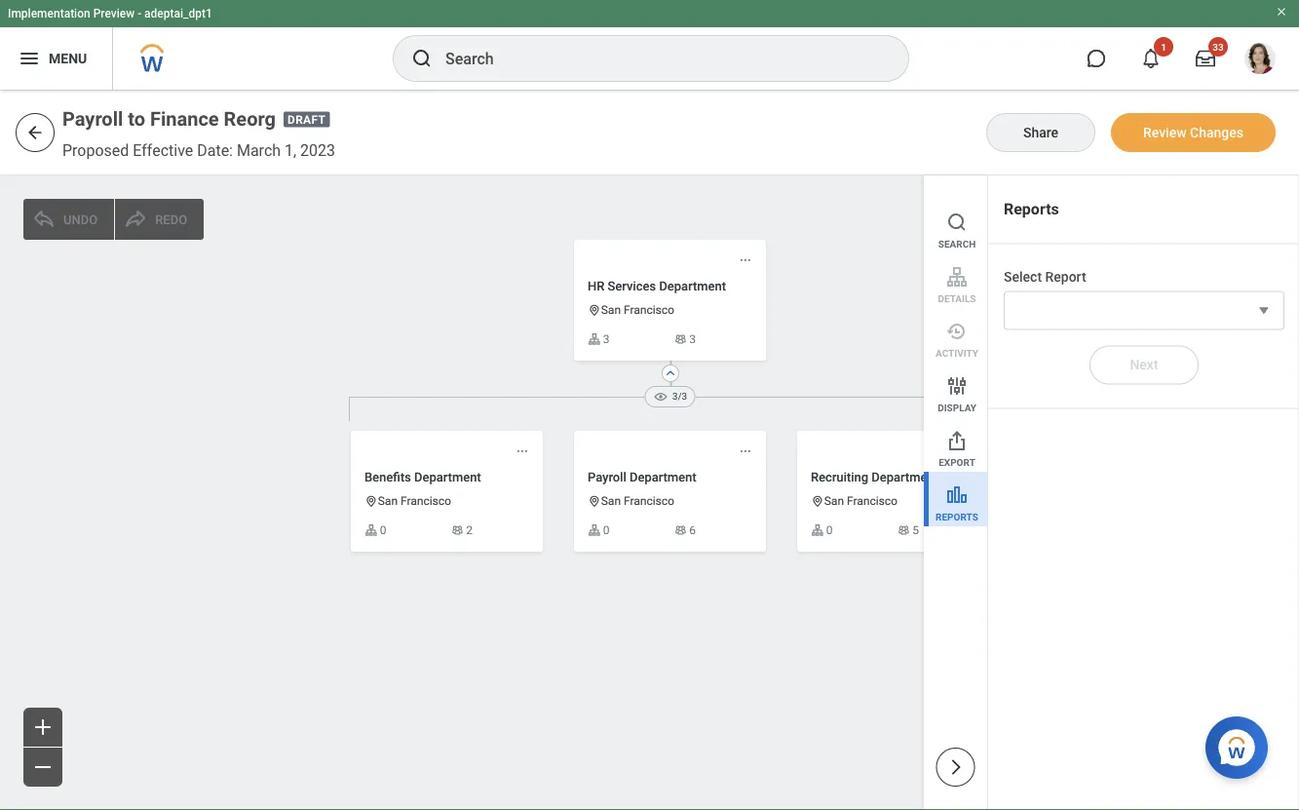Task type: vqa. For each thing, say whether or not it's contained in the screenshot.


Task type: describe. For each thing, give the bounding box(es) containing it.
org chart image for payroll
[[588, 524, 601, 537]]

search
[[939, 238, 976, 250]]

san francisco for payroll
[[601, 494, 675, 508]]

redo button
[[115, 199, 204, 240]]

contact card matrix manager image for hr services department
[[674, 332, 688, 346]]

san francisco for hr
[[601, 303, 675, 317]]

next button
[[1090, 346, 1199, 385]]

menu banner
[[0, 0, 1299, 90]]

proposed
[[62, 141, 129, 159]]

details
[[938, 293, 976, 305]]

changes
[[1190, 124, 1244, 140]]

francisco for recruiting
[[847, 494, 898, 508]]

justify image
[[18, 47, 41, 70]]

1 horizontal spatial reports
[[1004, 200, 1059, 218]]

org chart image
[[365, 524, 378, 537]]

share
[[1024, 124, 1059, 140]]

2
[[466, 523, 473, 537]]

undo button
[[23, 199, 114, 240]]

redo
[[155, 212, 187, 227]]

san francisco for benefits
[[378, 494, 451, 508]]

adeptai_dpt1
[[144, 7, 212, 20]]

-
[[138, 7, 141, 20]]

services
[[608, 279, 656, 294]]

notifications large image
[[1142, 49, 1161, 68]]

5
[[913, 523, 919, 537]]

related actions image for recruiting department
[[962, 445, 976, 458]]

draft
[[288, 113, 326, 126]]

location image for recruiting department
[[811, 495, 825, 508]]

review changes
[[1144, 124, 1244, 140]]

3/3
[[673, 391, 687, 402]]

1 button
[[1130, 37, 1174, 80]]

san francisco for recruiting
[[825, 494, 898, 508]]

payroll department
[[588, 470, 697, 485]]

payroll for payroll to finance reorg
[[62, 107, 123, 130]]

undo r image
[[124, 208, 147, 231]]

department right services at the top
[[659, 279, 726, 294]]

preview
[[93, 7, 135, 20]]

undo l image
[[32, 208, 56, 231]]

benefits department
[[365, 470, 481, 485]]

profile logan mcneil image
[[1245, 43, 1276, 78]]

inbox large image
[[1196, 49, 1216, 68]]

select report
[[1004, 269, 1087, 285]]

chevron right image
[[946, 757, 966, 777]]

related actions image for hr services department
[[739, 253, 753, 267]]

next
[[1130, 357, 1159, 373]]

review
[[1144, 124, 1187, 140]]

san for hr
[[601, 303, 621, 317]]

activity
[[936, 348, 979, 359]]

contact card matrix manager image for payroll department
[[674, 524, 688, 537]]

san for recruiting
[[825, 494, 844, 508]]

proposed effective date: march 1, 2023
[[62, 141, 335, 159]]

location image for payroll department
[[588, 495, 601, 508]]

select
[[1004, 269, 1042, 285]]

menu
[[49, 50, 87, 66]]

effective
[[133, 141, 193, 159]]

Search Workday  search field
[[446, 37, 869, 80]]



Task type: locate. For each thing, give the bounding box(es) containing it.
0 for benefits department
[[380, 523, 387, 537]]

1 vertical spatial related actions image
[[739, 445, 753, 458]]

org chart image down hr at left top
[[588, 332, 601, 346]]

francisco for payroll
[[624, 494, 675, 508]]

1 3 from the left
[[603, 332, 610, 346]]

march
[[237, 141, 281, 159]]

san down benefits
[[378, 494, 398, 508]]

org chart image down "payroll department" at the bottom of page
[[588, 524, 601, 537]]

date:
[[197, 141, 233, 159]]

contact card matrix manager image left 5
[[897, 524, 911, 537]]

department for recruiting department
[[872, 470, 939, 485]]

san francisco
[[601, 303, 675, 317], [378, 494, 451, 508], [601, 494, 675, 508], [825, 494, 898, 508]]

department for payroll department
[[630, 470, 697, 485]]

francisco down hr services department
[[624, 303, 675, 317]]

1 horizontal spatial payroll
[[588, 470, 627, 485]]

3 down hr at left top
[[603, 332, 610, 346]]

san for payroll
[[601, 494, 621, 508]]

san francisco down "payroll department" at the bottom of page
[[601, 494, 675, 508]]

recruiting
[[811, 470, 869, 485]]

33
[[1213, 41, 1224, 53]]

department up 5
[[872, 470, 939, 485]]

0 vertical spatial reports
[[1004, 200, 1059, 218]]

location image
[[588, 304, 601, 317], [588, 495, 601, 508], [811, 495, 825, 508]]

close environment banner image
[[1276, 6, 1288, 18]]

hr
[[588, 279, 605, 294]]

hr services department
[[588, 279, 726, 294]]

2 0 from the left
[[603, 523, 610, 537]]

menu
[[924, 175, 988, 526]]

san francisco down services at the top
[[601, 303, 675, 317]]

report
[[1046, 269, 1087, 285]]

location image down recruiting
[[811, 495, 825, 508]]

visible image
[[653, 389, 669, 405]]

department up the 2
[[414, 470, 481, 485]]

san
[[601, 303, 621, 317], [378, 494, 398, 508], [601, 494, 621, 508], [825, 494, 844, 508]]

display
[[938, 402, 977, 414]]

1,
[[285, 141, 297, 159]]

related actions image
[[516, 445, 529, 458], [962, 445, 976, 458]]

33 button
[[1184, 37, 1228, 80]]

francisco
[[624, 303, 675, 317], [401, 494, 451, 508], [624, 494, 675, 508], [847, 494, 898, 508]]

san francisco down benefits department
[[378, 494, 451, 508]]

department
[[659, 279, 726, 294], [414, 470, 481, 485], [630, 470, 697, 485], [872, 470, 939, 485]]

1 related actions image from the top
[[739, 253, 753, 267]]

minus image
[[31, 756, 55, 779]]

2 horizontal spatial 0
[[826, 523, 833, 537]]

undo
[[63, 212, 98, 227]]

share button
[[987, 113, 1096, 152]]

2 3 from the left
[[690, 332, 696, 346]]

francisco down benefits department
[[401, 494, 451, 508]]

0 horizontal spatial reports
[[936, 511, 979, 523]]

contact card matrix manager image for recruiting department
[[897, 524, 911, 537]]

2 related actions image from the left
[[962, 445, 976, 458]]

location image
[[365, 495, 378, 508]]

implementation preview -   adeptai_dpt1
[[8, 7, 212, 20]]

org chart image
[[588, 332, 601, 346], [588, 524, 601, 537], [811, 524, 825, 537]]

chevron up small image
[[663, 366, 679, 381]]

contact card matrix manager image left '6'
[[674, 524, 688, 537]]

0
[[380, 523, 387, 537], [603, 523, 610, 537], [826, 523, 833, 537]]

san down "payroll department" at the bottom of page
[[601, 494, 621, 508]]

department up '6'
[[630, 470, 697, 485]]

contact card matrix manager image left the 2
[[451, 524, 464, 537]]

san francisco down recruiting department
[[825, 494, 898, 508]]

0 horizontal spatial related actions image
[[516, 445, 529, 458]]

0 for payroll department
[[603, 523, 610, 537]]

plus image
[[31, 716, 55, 739]]

org chart image for recruiting
[[811, 524, 825, 537]]

to
[[128, 107, 145, 130]]

1 horizontal spatial 0
[[603, 523, 610, 537]]

0 down recruiting
[[826, 523, 833, 537]]

reports down export
[[936, 511, 979, 523]]

1 horizontal spatial 3
[[690, 332, 696, 346]]

0 vertical spatial payroll
[[62, 107, 123, 130]]

org chart image down recruiting
[[811, 524, 825, 537]]

3 0 from the left
[[826, 523, 833, 537]]

1
[[1161, 41, 1167, 53]]

related actions image for payroll department
[[739, 445, 753, 458]]

benefits
[[365, 470, 411, 485]]

0 vertical spatial related actions image
[[739, 253, 753, 267]]

francisco for benefits
[[401, 494, 451, 508]]

0 horizontal spatial payroll
[[62, 107, 123, 130]]

0 horizontal spatial 0
[[380, 523, 387, 537]]

review changes button
[[1111, 113, 1276, 152]]

1 horizontal spatial related actions image
[[962, 445, 976, 458]]

2 related actions image from the top
[[739, 445, 753, 458]]

san down recruiting
[[825, 494, 844, 508]]

payroll
[[62, 107, 123, 130], [588, 470, 627, 485]]

0 horizontal spatial 3
[[603, 332, 610, 346]]

contact card matrix manager image up chevron up small icon
[[674, 332, 688, 346]]

francisco for hr
[[624, 303, 675, 317]]

menu containing search
[[924, 175, 988, 526]]

org chart image for hr
[[588, 332, 601, 346]]

reorg
[[224, 107, 276, 130]]

payroll to finance reorg
[[62, 107, 276, 130]]

6
[[690, 523, 696, 537]]

menu button
[[0, 27, 112, 90]]

san down hr at left top
[[601, 303, 621, 317]]

related actions image
[[739, 253, 753, 267], [739, 445, 753, 458]]

location image for hr services department
[[588, 304, 601, 317]]

0 for recruiting department
[[826, 523, 833, 537]]

arrow left image
[[25, 123, 45, 142]]

payroll for payroll department
[[588, 470, 627, 485]]

3 down hr services department
[[690, 332, 696, 346]]

1 0 from the left
[[380, 523, 387, 537]]

1 vertical spatial payroll
[[588, 470, 627, 485]]

contact card matrix manager image for benefits department
[[451, 524, 464, 537]]

contact card matrix manager image
[[674, 332, 688, 346], [451, 524, 464, 537], [674, 524, 688, 537], [897, 524, 911, 537]]

3
[[603, 332, 610, 346], [690, 332, 696, 346]]

0 down "payroll department" at the bottom of page
[[603, 523, 610, 537]]

1 related actions image from the left
[[516, 445, 529, 458]]

export
[[939, 457, 976, 468]]

san for benefits
[[378, 494, 398, 508]]

finance
[[150, 107, 219, 130]]

location image down "payroll department" at the bottom of page
[[588, 495, 601, 508]]

2023
[[300, 141, 335, 159]]

francisco down recruiting department
[[847, 494, 898, 508]]

related actions image for benefits department
[[516, 445, 529, 458]]

implementation
[[8, 7, 90, 20]]

recruiting department
[[811, 470, 939, 485]]

reports
[[1004, 200, 1059, 218], [936, 511, 979, 523]]

0 right org chart image
[[380, 523, 387, 537]]

1 vertical spatial reports
[[936, 511, 979, 523]]

reports up select
[[1004, 200, 1059, 218]]

francisco down "payroll department" at the bottom of page
[[624, 494, 675, 508]]

department for benefits department
[[414, 470, 481, 485]]

location image down hr at left top
[[588, 304, 601, 317]]

caret down image
[[1255, 301, 1274, 320]]

search image
[[410, 47, 434, 70]]



